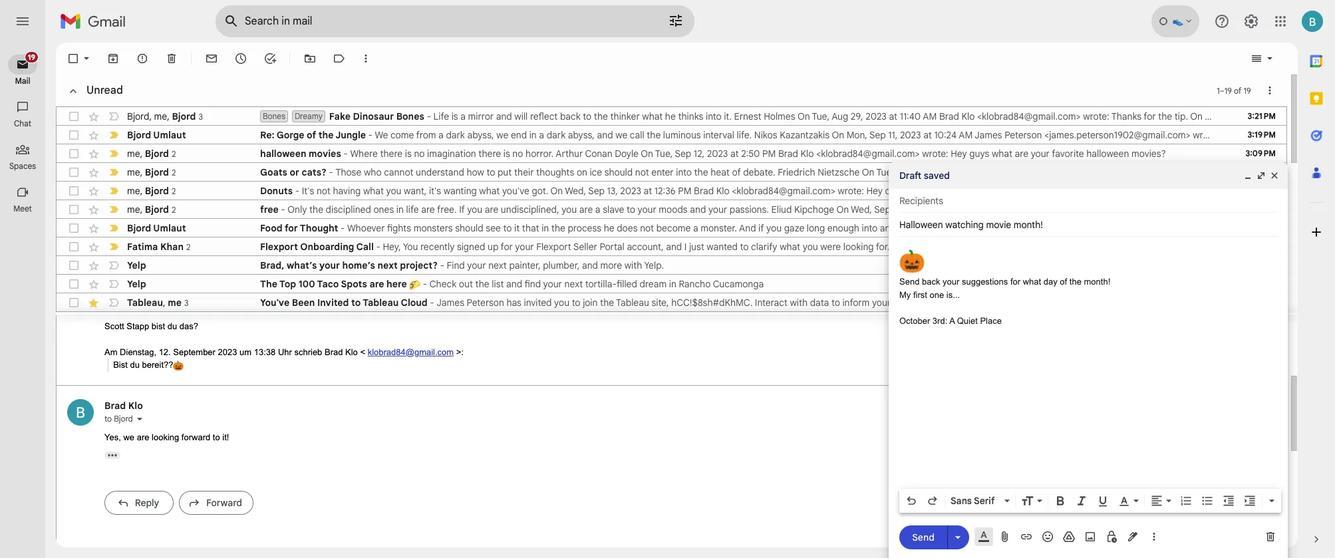 Task type: locate. For each thing, give the bounding box(es) containing it.
main menu image
[[15, 13, 31, 29]]

19 right 1
[[1225, 86, 1232, 95]]

None checkbox
[[67, 52, 80, 65], [67, 110, 81, 123], [67, 147, 81, 160], [67, 184, 81, 198], [67, 278, 81, 291], [67, 52, 80, 65], [67, 110, 81, 123], [67, 147, 81, 160], [67, 184, 81, 198], [67, 278, 81, 291]]

free
[[260, 204, 279, 216]]

fake
[[329, 110, 351, 122]]

brad down goats or cats? - those who cannot understand how to put their thoughts on ice should not enter into the heat of debate. friedrich nietzsche on tue, sep 12, 2023 at 4:19 pm brad klo <klobrad84@gmail.com> wrote: i
[[694, 185, 714, 197]]

tab list
[[1298, 43, 1336, 510]]

1 me , bjord 2 from the top
[[127, 147, 176, 159]]

0 horizontal spatial just
[[689, 241, 705, 253]]

None checkbox
[[67, 128, 81, 142], [67, 166, 81, 179], [67, 203, 81, 216], [67, 222, 81, 235], [67, 240, 81, 254], [67, 259, 81, 272], [67, 296, 81, 309], [67, 128, 81, 142], [67, 166, 81, 179], [67, 203, 81, 216], [67, 222, 81, 235], [67, 240, 81, 254], [67, 259, 81, 272], [67, 296, 81, 309]]

1 vertical spatial will
[[965, 222, 979, 234]]

1 vertical spatial back
[[1004, 222, 1024, 234]]

not up account,
[[640, 222, 654, 234]]

fights
[[387, 222, 411, 234]]

on up kazantzakis
[[798, 110, 810, 122]]

away image
[[1173, 16, 1184, 27]]

your up food for thought - whoever fights monsters should see to it that in the process he does not become a monster. and if you gaze long enough into an abyss, the abyss will gaze back into you.
[[638, 204, 657, 216]]

am
[[104, 347, 117, 357]]

- left life
[[427, 110, 431, 122]]

2 ͏͏ from the left
[[788, 278, 790, 290]]

brad up the readings
[[998, 166, 1018, 178]]

bulleted list ‪(⌘⇧8)‬ image
[[1201, 494, 1215, 508]]

0 vertical spatial 🎃 image
[[900, 249, 925, 274]]

day
[[1044, 277, 1058, 287]]

report spam image
[[136, 52, 149, 65]]

1 horizontal spatial is
[[452, 110, 458, 122]]

send inside "button"
[[913, 531, 935, 543]]

🎃 image down september
[[173, 361, 184, 371]]

0 horizontal spatial 3
[[184, 298, 189, 308]]

7 row from the top
[[57, 219, 1287, 238]]

am right 10:24
[[959, 129, 973, 141]]

11 row from the top
[[57, 293, 1287, 312]]

1 vertical spatial he
[[604, 222, 615, 234]]

2 bjord umlaut from the top
[[127, 222, 186, 234]]

2 horizontal spatial tableau
[[616, 297, 649, 309]]

undo ‪(⌘z)‬ image
[[905, 494, 918, 508]]

1 vertical spatial 12,
[[915, 166, 926, 178]]

3:09 pm
[[1246, 148, 1276, 158]]

halloween movies - where there is no imagination there is no horror. arthur conan doyle on tue, sep 12, 2023 at 2:50 pm brad klo <klobrad84@gmail.com> wrote: hey guys what are your favorite halloween movies?
[[260, 148, 1167, 160]]

2 for donuts
[[172, 186, 176, 196]]

3 inside bjord , me , bjord 3
[[199, 111, 203, 121]]

tue, up enter
[[655, 148, 673, 160]]

questions.
[[1130, 297, 1173, 309]]

1 vertical spatial 13,
[[893, 204, 904, 216]]

indent more ‪(⌘])‬ image
[[1244, 494, 1257, 508]]

1 just from the left
[[689, 241, 705, 253]]

an
[[880, 222, 891, 234]]

with right interact
[[790, 297, 808, 309]]

0 horizontal spatial gaze
[[784, 222, 805, 234]]

that
[[522, 222, 539, 234]]

5 ͏͏ from the left
[[848, 278, 850, 290]]

the up 'movies'
[[319, 129, 334, 141]]

,
[[149, 110, 152, 122], [167, 110, 170, 122], [140, 147, 143, 159], [140, 166, 143, 178], [140, 185, 143, 197], [140, 203, 143, 215], [163, 296, 165, 308]]

abyss, up arthur
[[568, 129, 595, 141]]

🎃 image right is
[[900, 249, 925, 274]]

abyss,
[[467, 129, 494, 141], [568, 129, 595, 141], [893, 222, 920, 234]]

attach files image
[[999, 530, 1012, 544]]

1 horizontal spatial 🎃 image
[[900, 249, 925, 274]]

- left where
[[344, 148, 348, 160]]

i right can
[[903, 185, 906, 197]]

bones up the re:
[[263, 111, 285, 121]]

wrote:
[[1084, 110, 1110, 122], [1193, 129, 1220, 141], [923, 148, 949, 160], [1142, 166, 1168, 178], [838, 185, 864, 197]]

send button
[[900, 525, 948, 549]]

out
[[459, 278, 473, 290]]

0 horizontal spatial with
[[625, 260, 642, 272]]

2 horizontal spatial back
[[1004, 222, 1024, 234]]

mail heading
[[0, 76, 45, 87]]

2 no from the left
[[513, 148, 523, 160]]

to down and
[[740, 241, 749, 253]]

0 horizontal spatial du
[[130, 360, 140, 370]]

2 horizontal spatial i
[[1170, 166, 1173, 178]]

movies
[[309, 148, 341, 160]]

draft saved dialog
[[889, 162, 1288, 558]]

into
[[706, 110, 722, 122], [676, 166, 692, 178], [862, 222, 878, 234], [1027, 222, 1042, 234]]

list
[[57, 167, 1276, 527]]

will right abyss
[[965, 222, 979, 234]]

1 horizontal spatial dark
[[547, 129, 566, 141]]

1 no from the left
[[414, 148, 425, 160]]

1 vertical spatial with
[[790, 297, 808, 309]]

2 just from the left
[[1162, 241, 1177, 253]]

your up is...
[[943, 277, 960, 287]]

4 row from the top
[[57, 163, 1287, 182]]

for right thanks
[[1144, 110, 1156, 122]]

been
[[292, 297, 315, 309]]

call
[[356, 241, 374, 253]]

row up - check out the list and find your next tortilla-filled dream in rancho cucamonga ͏ ͏ ͏ ͏ ͏ ͏͏ ͏ ͏ ͏ ͏ ͏͏ ͏ ͏ ͏ ͏ ͏ ͏ ͏ ͏ ͏ ͏͏ ͏ ͏ ͏ ͏ ͏͏ ͏ ͏ ͏ ͏ ͏ ͏ ͏ ͏ ͏ ͏͏ ͏ ͏ ͏ ͏ ͏͏ ͏ ͏ ͏ ͏ ͏ ͏ ͏ ͏ ͏ ͏͏ ͏ ͏ ͏ ͏ ͏͏ ͏
[[57, 256, 1287, 275]]

1 horizontal spatial put
[[1264, 297, 1278, 309]]

exchange
[[1028, 185, 1069, 197]]

up
[[488, 241, 499, 253]]

james down check
[[437, 297, 465, 309]]

1 horizontal spatial halloween
[[1087, 148, 1130, 160]]

september
[[173, 347, 216, 357]]

halloween down <james.peterson1902@gmail.com>
[[1087, 148, 1130, 160]]

recently
[[421, 241, 455, 253]]

1 vertical spatial i
[[903, 185, 906, 197]]

1 vertical spatial send
[[913, 531, 935, 543]]

month!
[[1084, 277, 1111, 287]]

back up one
[[922, 277, 941, 287]]

just up questions.
[[1162, 241, 1177, 253]]

1 vertical spatial 3
[[184, 298, 189, 308]]

1 horizontal spatial bones
[[396, 110, 424, 122]]

more send options image
[[952, 531, 965, 544]]

insert files using drive image
[[1063, 530, 1076, 544]]

and
[[496, 110, 512, 122], [597, 129, 613, 141], [690, 204, 706, 216], [666, 241, 682, 253], [582, 260, 598, 272], [506, 278, 522, 290]]

unread button
[[60, 78, 128, 104]]

umlaut
[[153, 129, 186, 141], [153, 222, 186, 234]]

1 horizontal spatial data
[[985, 297, 1004, 309]]

1 horizontal spatial du
[[167, 321, 177, 331]]

you've been invited to tableau cloud - james peterson has invited you to join the tableau site, hcc!$8sh#dkhmc. interact with data to inform your decisions. customize data visualizations to answer your questions. share discoveries to put
[[260, 297, 1278, 309]]

–
[[1220, 86, 1225, 95]]

- down disciplined
[[341, 222, 345, 234]]

snooze image
[[234, 52, 248, 65]]

wed, up enough
[[851, 204, 872, 216]]

1 horizontal spatial 3
[[199, 111, 203, 121]]

should
[[605, 166, 633, 178], [455, 222, 484, 234]]

ernest
[[734, 110, 762, 122]]

khan
[[160, 241, 184, 253]]

tableau down here
[[363, 297, 399, 309]]

pm right 1:58 at right
[[959, 204, 973, 216]]

1 vertical spatial 🎃 image
[[173, 361, 184, 371]]

1 vertical spatial yelp
[[127, 278, 146, 290]]

got.
[[532, 185, 549, 197]]

0 vertical spatial 3
[[199, 111, 203, 121]]

0 vertical spatial send
[[900, 277, 920, 287]]

their
[[514, 166, 534, 178]]

redo ‪(⌘y)‬ image
[[926, 494, 940, 508]]

the left process
[[552, 222, 566, 234]]

portal
[[600, 241, 625, 253]]

0 horizontal spatial 🎃 image
[[173, 361, 184, 371]]

what left day
[[1023, 277, 1042, 287]]

search in mail image
[[220, 9, 244, 33]]

row up donuts - it's not having what you want, it's wanting what you've got. on wed, sep 13, 2023 at 12:36 pm brad klo <klobrad84@gmail.com> wrote: hey can i have some palm readings in exchange for
[[57, 163, 1287, 182]]

0 horizontal spatial he
[[604, 222, 615, 234]]

archive image
[[106, 52, 120, 65]]

heat
[[711, 166, 730, 178]]

moods
[[659, 204, 688, 216]]

on right tip.
[[1191, 110, 1203, 122]]

the right join
[[600, 297, 614, 309]]

navigation containing mail
[[0, 43, 47, 558]]

umlaut up khan
[[153, 222, 186, 234]]

8 row from the top
[[57, 238, 1287, 256]]

there right is
[[902, 241, 924, 253]]

0 horizontal spatial am
[[923, 110, 937, 122]]

put
[[498, 166, 512, 178], [1264, 297, 1278, 309]]

yelp for brad, what's your home's next project?
[[127, 260, 146, 272]]

add to tasks image
[[264, 52, 277, 65]]

0 vertical spatial 12,
[[694, 148, 705, 160]]

to bjord
[[104, 414, 133, 424]]

halloween down the gorge at top left
[[260, 148, 306, 160]]

the
[[594, 110, 608, 122], [1159, 110, 1173, 122], [319, 129, 334, 141], [647, 129, 661, 141], [694, 166, 708, 178], [309, 204, 323, 216], [552, 222, 566, 234], [922, 222, 936, 234], [1070, 277, 1082, 287], [476, 278, 490, 290], [600, 297, 614, 309]]

we right yes,
[[123, 432, 134, 442]]

send back your suggestions for what day of the month! my first one is...
[[900, 277, 1111, 300]]

8 ͏͏ from the left
[[895, 278, 898, 290]]

1 vertical spatial tue,
[[655, 148, 673, 160]]

1 vertical spatial am
[[959, 129, 973, 141]]

are up see
[[485, 204, 499, 216]]

1 horizontal spatial or
[[1110, 241, 1119, 253]]

2 were from the left
[[1121, 241, 1142, 253]]

next up list
[[489, 260, 507, 272]]

4 me , bjord 2 from the top
[[127, 203, 176, 215]]

at left 1:58 at right
[[930, 204, 938, 216]]

show details image
[[136, 415, 144, 423]]

if
[[459, 204, 465, 216]]

0 vertical spatial bjord umlaut
[[127, 129, 186, 141]]

1 horizontal spatial we
[[497, 129, 509, 141]]

pm up free - only the disciplined ones in life are free. if you are undisciplined, you are a slave to your moods and your passions. eliud kipchoge on wed, sep 13, 2023 at 1:58 pm brad klo <klobrad84@gmail.com
[[678, 185, 692, 197]]

and right moods
[[690, 204, 706, 216]]

0 horizontal spatial tableau
[[127, 296, 163, 308]]

what inside send back your suggestions for what day of the month! my first one is...
[[1023, 277, 1042, 287]]

dreamy
[[295, 111, 323, 121]]

navigation
[[0, 43, 47, 558]]

the left list
[[476, 278, 490, 290]]

1 row from the top
[[57, 107, 1287, 126]]

quiet
[[957, 316, 978, 326]]

2 gaze from the left
[[981, 222, 1001, 234]]

3 ͏͏ from the left
[[812, 278, 814, 290]]

0 horizontal spatial were
[[821, 241, 841, 253]]

0 vertical spatial james
[[975, 129, 1003, 141]]

home's
[[342, 260, 375, 272]]

1 horizontal spatial were
[[1121, 241, 1142, 253]]

enough
[[828, 222, 860, 234]]

there up cannot
[[380, 148, 403, 160]]

1 ͏͏ from the left
[[776, 278, 778, 290]]

formatting options toolbar
[[900, 489, 1282, 513]]

your up painter,
[[515, 241, 534, 253]]

du
[[167, 321, 177, 331], [130, 360, 140, 370]]

row
[[57, 107, 1287, 126], [57, 126, 1287, 144], [57, 144, 1287, 163], [57, 163, 1287, 182], [57, 182, 1287, 200], [57, 200, 1287, 219], [57, 219, 1287, 238], [57, 238, 1287, 256], [57, 256, 1287, 275], [57, 275, 1287, 293], [57, 293, 1287, 312]]

sep left '11,'
[[870, 129, 886, 141]]

- right 🌮 image
[[423, 278, 427, 290]]

2 yelp from the top
[[127, 278, 146, 290]]

of right day
[[1060, 277, 1068, 287]]

invited
[[524, 297, 552, 309]]

of inside send back your suggestions for what day of the month! my first one is...
[[1060, 277, 1068, 287]]

favorite
[[1052, 148, 1084, 160]]

movies?
[[1132, 148, 1167, 160]]

join
[[583, 297, 598, 309]]

close image
[[1270, 170, 1280, 181]]

19
[[28, 53, 35, 62], [1225, 86, 1232, 95], [1244, 86, 1252, 95]]

meet heading
[[0, 204, 45, 214]]

1 horizontal spatial just
[[1162, 241, 1177, 253]]

12:36
[[655, 185, 676, 197]]

1 horizontal spatial aug
[[1224, 110, 1240, 122]]

signed
[[457, 241, 485, 253]]

brad, what's your home's next project? - find your next painter, plumber, and more with yelp. ͏ ͏ ͏ ͏ ͏ ͏ ͏ ͏ ͏ ͏ ͏ ͏ ͏ ͏ ͏ ͏ ͏ ͏ ͏ ͏ ͏ ͏ ͏ ͏ ͏ ͏ ͏ ͏ ͏ ͏ ͏ ͏ ͏ ͏ ͏ ͏ ͏ ͏ ͏ ͏ ͏ ͏ ͏ ͏ ͏ ͏ ͏ ͏ ͏ ͏ ͏ ͏ ͏ ͏ ͏ ͏ ͏ ͏ ͏ ͏ ͏ ͏ ͏ ͏ ͏ ͏ ͏ ͏ ͏ ͏ ͏ ͏ ͏ ͏
[[260, 260, 841, 272]]

free - only the disciplined ones in life are free. if you are undisciplined, you are a slave to your moods and your passions. eliud kipchoge on wed, sep 13, 2023 at 1:58 pm brad klo <klobrad84@gmail.com
[[260, 204, 1112, 216]]

sep up can
[[896, 166, 913, 178]]

hey
[[951, 148, 967, 160], [867, 185, 883, 197]]

reflect
[[530, 110, 558, 122]]

what up call
[[642, 110, 663, 122]]

row down - check out the list and find your next tortilla-filled dream in rancho cucamonga ͏ ͏ ͏ ͏ ͏ ͏͏ ͏ ͏ ͏ ͏ ͏͏ ͏ ͏ ͏ ͏ ͏ ͏ ͏ ͏ ͏ ͏͏ ͏ ͏ ͏ ͏ ͏͏ ͏ ͏ ͏ ͏ ͏ ͏ ͏ ͏ ͏ ͏͏ ͏ ͏ ͏ ͏ ͏͏ ͏ ͏ ͏ ͏ ͏ ͏ ͏ ͏ ͏ ͏͏ ͏ ͏ ͏ ͏ ͏͏ ͏
[[57, 293, 1287, 312]]

wrote: down movies?
[[1142, 166, 1168, 178]]

0 vertical spatial put
[[498, 166, 512, 178]]

1 vertical spatial peterson
[[467, 297, 504, 309]]

10:24
[[935, 129, 957, 141]]

2 vertical spatial back
[[922, 277, 941, 287]]

dark up imagination
[[446, 129, 465, 141]]

share
[[1175, 297, 1200, 309]]

klo up the "exchange" at the top of page
[[1020, 166, 1033, 178]]

list inside unread main content
[[57, 167, 1276, 527]]

stapp
[[127, 321, 149, 331]]

2 me , bjord 2 from the top
[[127, 166, 176, 178]]

1 aug from the left
[[832, 110, 849, 122]]

1 horizontal spatial gaze
[[981, 222, 1001, 234]]

cats?
[[302, 166, 327, 178]]

2 horizontal spatial tue,
[[877, 166, 894, 178]]

0 horizontal spatial dark
[[446, 129, 465, 141]]

0 horizontal spatial back
[[560, 110, 581, 122]]

2 for free
[[172, 205, 176, 215]]

monsters
[[414, 222, 453, 234]]

should down the doyle
[[605, 166, 633, 178]]

flexport
[[260, 241, 298, 253], [537, 241, 572, 253]]

4 ͏͏ from the left
[[824, 278, 826, 290]]

3 me , bjord 2 from the top
[[127, 185, 176, 197]]

0 vertical spatial will
[[515, 110, 528, 122]]

1 horizontal spatial with
[[790, 297, 808, 309]]

2 horizontal spatial 19
[[1244, 86, 1252, 95]]

show trimmed content image
[[104, 452, 120, 459]]

insert signature image
[[1127, 530, 1140, 544]]

hcc!$8sh#dkhmc.
[[672, 297, 753, 309]]

6 ͏͏ from the left
[[859, 278, 862, 290]]

put right discoveries at bottom right
[[1264, 297, 1278, 309]]

mark as unread image
[[205, 52, 218, 65]]

0 horizontal spatial peterson
[[467, 297, 504, 309]]

1 horizontal spatial flexport
[[537, 241, 572, 253]]

a left the slave
[[595, 204, 601, 216]]

brad up friedrich
[[779, 148, 799, 160]]

with,
[[1088, 241, 1108, 253]]

back up service
[[1004, 222, 1024, 234]]

thanks
[[1112, 110, 1142, 122]]

0 vertical spatial he
[[665, 110, 676, 122]]

brad down the readings
[[975, 204, 995, 216]]

1 horizontal spatial hey
[[951, 148, 967, 160]]

0 vertical spatial or
[[290, 166, 299, 178]]

you
[[386, 185, 402, 197], [467, 204, 483, 216], [562, 204, 577, 216], [767, 222, 782, 234], [803, 241, 818, 253], [1010, 241, 1026, 253], [1144, 241, 1160, 253], [554, 297, 570, 309]]

send
[[900, 277, 920, 287], [913, 531, 935, 543]]

peterson down list
[[467, 297, 504, 309]]

more formatting options image
[[1266, 494, 1279, 508]]

brad,
[[260, 260, 284, 272]]

more options image
[[1151, 530, 1159, 544]]

0 horizontal spatial hey
[[867, 185, 883, 197]]

row containing bjord
[[57, 107, 1287, 126]]

painter,
[[509, 260, 541, 272]]

1 data from the left
[[810, 297, 829, 309]]

for
[[1144, 110, 1156, 122], [1071, 185, 1083, 197], [285, 222, 298, 234], [501, 241, 513, 253], [1011, 277, 1021, 287]]

1 horizontal spatial back
[[922, 277, 941, 287]]

hey left can
[[867, 185, 883, 197]]

toggle confidential mode image
[[1105, 530, 1119, 544]]

0 vertical spatial wed,
[[565, 185, 586, 197]]

3 inside tableau , me 3
[[184, 298, 189, 308]]

1 horizontal spatial james
[[975, 129, 1003, 141]]

and right list
[[506, 278, 522, 290]]

1 horizontal spatial he
[[665, 110, 676, 122]]

for up <klobrad84@gmail.com
[[1071, 185, 1083, 197]]

row containing tableau
[[57, 293, 1287, 312]]

i down <james.peterson1902@gmail.com>
[[1170, 166, 1173, 178]]

minimize image
[[1243, 170, 1254, 181]]

he left does
[[604, 222, 615, 234]]

ones
[[374, 204, 394, 216]]

1 bjord umlaut from the top
[[127, 129, 186, 141]]

looking left the forward
[[152, 432, 179, 442]]

food for thought - whoever fights monsters should see to it that in the process he does not become a monster. and if you gaze long enough into an abyss, the abyss will gaze back into you.
[[260, 222, 1063, 234]]

damit wir kommen?
[[104, 295, 181, 305]]

on right nietzsche
[[862, 166, 875, 178]]

row up site,
[[57, 275, 1287, 293]]

0 horizontal spatial data
[[810, 297, 829, 309]]

am dienstag, 12. september 2023 um 13:38 uhr schrieb brad klo < klobrad84@gmail.com >:
[[104, 347, 464, 357]]

0 vertical spatial i
[[1170, 166, 1173, 178]]

is for there
[[405, 148, 412, 160]]

james up guys
[[975, 129, 1003, 141]]

5 row from the top
[[57, 182, 1287, 200]]

, for donuts - it's not having what you want, it's wanting what you've got. on wed, sep 13, 2023 at 12:36 pm brad klo <klobrad84@gmail.com> wrote: hey can i have some palm readings in exchange for
[[140, 185, 143, 197]]

is
[[452, 110, 458, 122], [405, 148, 412, 160], [504, 148, 510, 160]]

0 vertical spatial looking
[[844, 241, 874, 253]]

yelp for the top 100 taco spots are here
[[127, 278, 146, 290]]

me for free
[[127, 203, 140, 215]]

1 vertical spatial james
[[437, 297, 465, 309]]

1 horizontal spatial should
[[605, 166, 633, 178]]

0 horizontal spatial bones
[[263, 111, 285, 121]]

, for halloween movies - where there is no imagination there is no horror. arthur conan doyle on tue, sep 12, 2023 at 2:50 pm brad klo <klobrad84@gmail.com> wrote: hey guys what are your favorite halloween movies?
[[140, 147, 143, 159]]

me , bjord 2 for halloween
[[127, 147, 176, 159]]

0 vertical spatial peterson
[[1005, 129, 1042, 141]]

9 row from the top
[[57, 256, 1287, 275]]

a
[[950, 316, 955, 326]]

on left mon,
[[832, 129, 845, 141]]

sans serif option
[[948, 494, 1002, 508]]

next down hey,
[[378, 260, 398, 272]]

2 vertical spatial not
[[640, 222, 654, 234]]

send inside send back your suggestions for what day of the month! my first one is...
[[900, 277, 920, 287]]

looking inside the unread tab panel
[[844, 241, 874, 253]]

those
[[336, 166, 362, 178]]

row containing fatima khan
[[57, 238, 1287, 256]]

serif
[[974, 495, 995, 507]]

🎃 image
[[900, 249, 925, 274], [173, 361, 184, 371]]

am right the 11:40
[[923, 110, 937, 122]]

<klobrad84@gmail.com> up favorite
[[978, 110, 1081, 122]]

flexport up brad, what's your home's next project? - find your next painter, plumber, and more with yelp. ͏ ͏ ͏ ͏ ͏ ͏ ͏ ͏ ͏ ͏ ͏ ͏ ͏ ͏ ͏ ͏ ͏ ͏ ͏ ͏ ͏ ͏ ͏ ͏ ͏ ͏ ͏ ͏ ͏ ͏ ͏ ͏ ͏ ͏ ͏ ͏ ͏ ͏ ͏ ͏ ͏ ͏ ͏ ͏ ͏ ͏ ͏ ͏ ͏ ͏ ͏ ͏ ͏ ͏ ͏ ͏ ͏ ͏ ͏ ͏ ͏ ͏ ͏ ͏ ͏ ͏ ͏ ͏ ͏ ͏ ͏ ͏ ͏ ͏
[[537, 241, 572, 253]]

1 yelp from the top
[[127, 260, 146, 272]]

next down plumber, on the top left of the page
[[565, 278, 583, 290]]

du down dienstag,
[[130, 360, 140, 370]]

become
[[657, 222, 691, 234]]

1 horizontal spatial tue,
[[812, 110, 830, 122]]

list containing brad klo
[[57, 167, 1276, 527]]

you right with,
[[1144, 241, 1160, 253]]



Task type: describe. For each thing, give the bounding box(es) containing it.
0 horizontal spatial abyss,
[[467, 129, 494, 141]]

discard draft ‪(⌘⇧d)‬ image
[[1264, 530, 1278, 544]]

pop out image
[[1256, 170, 1267, 181]]

into left an
[[862, 222, 878, 234]]

Search in mail search field
[[216, 5, 695, 37]]

1 flexport from the left
[[260, 241, 298, 253]]

plumber,
[[543, 260, 580, 272]]

hey,
[[383, 241, 401, 253]]

0 horizontal spatial looking
[[152, 432, 179, 442]]

tortilla-
[[585, 278, 617, 290]]

0 vertical spatial am
[[923, 110, 937, 122]]

a right from
[[439, 129, 444, 141]]

eliud
[[772, 204, 792, 216]]

to right 'how'
[[487, 166, 495, 178]]

1 horizontal spatial 19
[[1225, 86, 1232, 95]]

free.
[[437, 204, 457, 216]]

jungle
[[336, 129, 366, 141]]

1 horizontal spatial there
[[479, 148, 501, 160]]

sans serif
[[951, 495, 995, 507]]

bist
[[152, 321, 165, 331]]

0 vertical spatial hey
[[951, 148, 967, 160]]

interval
[[704, 129, 735, 141]]

2 vertical spatial tue,
[[877, 166, 894, 178]]

0 horizontal spatial wed,
[[565, 185, 586, 197]]

- right free
[[281, 204, 285, 216]]

1 horizontal spatial tableau
[[363, 297, 399, 309]]

3:08 pm
[[1246, 167, 1276, 177]]

2 horizontal spatial next
[[565, 278, 583, 290]]

onboarding
[[300, 241, 354, 253]]

your up monster.
[[709, 204, 727, 216]]

0 vertical spatial back
[[560, 110, 581, 122]]

at left 10:24
[[924, 129, 932, 141]]

1 vertical spatial put
[[1264, 297, 1278, 309]]

for inside send back your suggestions for what day of the month! my first one is...
[[1011, 277, 1021, 287]]

the left heat
[[694, 166, 708, 178]]

2 inside fatima khan 2
[[186, 242, 191, 252]]

me for goats or cats?
[[127, 166, 140, 178]]

- left the find
[[440, 260, 445, 272]]

1 dark from the left
[[446, 129, 465, 141]]

fatima khan 2
[[127, 241, 191, 253]]

toggle split pane mode image
[[1250, 52, 1264, 65]]

horror.
[[526, 148, 554, 160]]

your up taco
[[319, 260, 340, 272]]

2 aug from the left
[[1224, 110, 1240, 122]]

goats or cats? - those who cannot understand how to put their thoughts on ice should not enter into the heat of debate. friedrich nietzsche on tue, sep 12, 2023 at 4:19 pm brad klo <klobrad84@gmail.com> wrote: i
[[260, 166, 1173, 178]]

2 halloween from the left
[[1087, 148, 1130, 160]]

klo down heat
[[717, 185, 730, 197]]

0 horizontal spatial will
[[515, 110, 528, 122]]

inbox section options image
[[1264, 84, 1277, 97]]

you down the long
[[803, 241, 818, 253]]

the top 100 taco spots are here
[[260, 278, 410, 290]]

2 horizontal spatial there
[[902, 241, 924, 253]]

more
[[601, 260, 622, 272]]

find
[[447, 260, 465, 272]]

your right answer
[[1108, 297, 1127, 309]]

in right the readings
[[1018, 185, 1025, 197]]

0 vertical spatial not
[[635, 166, 649, 178]]

2023 left um
[[218, 347, 237, 357]]

it!
[[222, 432, 229, 442]]

1 horizontal spatial 13,
[[893, 204, 904, 216]]

0 horizontal spatial 12,
[[694, 148, 705, 160]]

your left favorite
[[1031, 148, 1050, 160]]

me , bjord 2 for donuts
[[127, 185, 176, 197]]

on up enough
[[837, 204, 849, 216]]

1 horizontal spatial abyss,
[[568, 129, 595, 141]]

october
[[900, 316, 931, 326]]

undisciplined,
[[501, 204, 559, 216]]

2 data from the left
[[985, 297, 1004, 309]]

and up conan
[[597, 129, 613, 141]]

1
[[1217, 86, 1220, 95]]

we
[[375, 129, 388, 141]]

insert photo image
[[1084, 530, 1097, 544]]

in right end
[[530, 129, 537, 141]]

fatima
[[127, 241, 158, 253]]

bist du bereit??
[[113, 360, 173, 370]]

to left it
[[503, 222, 512, 234]]

nikos
[[755, 129, 778, 141]]

advanced search options image
[[663, 7, 689, 34]]

you
[[403, 241, 418, 253]]

your inside send back your suggestions for what day of the month! my first one is...
[[943, 277, 960, 287]]

tip.
[[1175, 110, 1189, 122]]

me , bjord 2 for free
[[127, 203, 176, 215]]

1 – 19 of 19
[[1217, 86, 1252, 95]]

- right cloud
[[430, 297, 434, 309]]

wanted
[[707, 241, 738, 253]]

the left tip.
[[1159, 110, 1173, 122]]

doyle
[[615, 148, 639, 160]]

scott stapp bist du das?
[[104, 321, 198, 331]]

filled
[[617, 278, 637, 290]]

send for send back your suggestions for what day of the month! my first one is...
[[900, 277, 920, 287]]

klo left <
[[345, 347, 358, 357]]

decisions.
[[894, 297, 936, 309]]

to left join
[[572, 297, 581, 309]]

are left here
[[370, 278, 384, 290]]

send for send
[[913, 531, 935, 543]]

<james.peterson1902@gmail.com>
[[1045, 129, 1191, 141]]

and
[[739, 222, 756, 234]]

2 dark from the left
[[547, 129, 566, 141]]

Message Body text field
[[900, 244, 1278, 485]]

🎃 image inside 'message body' text box
[[900, 249, 925, 274]]

0 horizontal spatial or
[[290, 166, 299, 178]]

1 vertical spatial should
[[455, 222, 484, 234]]

passions.
[[730, 204, 769, 216]]

3:21 pm
[[1248, 111, 1276, 121]]

understand
[[416, 166, 464, 178]]

pm right 4:19 on the right of the page
[[982, 166, 995, 178]]

2023 right 29,
[[866, 110, 887, 122]]

forward
[[182, 432, 210, 442]]

spaces heading
[[0, 161, 45, 172]]

of right –
[[1234, 86, 1242, 95]]

2023 up some in the top right of the page
[[929, 166, 950, 178]]

october 3rd: a quiet place
[[900, 316, 1002, 326]]

into up need
[[1027, 222, 1042, 234]]

of right heat
[[732, 166, 741, 178]]

2023 right '11,'
[[900, 129, 921, 141]]

0 horizontal spatial 19
[[28, 53, 35, 62]]

labels image
[[333, 52, 346, 65]]

yes,
[[104, 432, 121, 442]]

having
[[333, 185, 361, 197]]

come
[[391, 129, 414, 141]]

to left the it! at the bottom of page
[[213, 432, 220, 442]]

more image
[[359, 52, 373, 65]]

Search in mail text field
[[245, 15, 631, 28]]

2 vertical spatial i
[[685, 241, 687, 253]]

me , bjord 2 for goats
[[127, 166, 176, 178]]

and down become
[[666, 241, 682, 253]]

top
[[280, 278, 296, 290]]

1 horizontal spatial peterson
[[1005, 129, 1042, 141]]

pm right 2:50
[[763, 148, 776, 160]]

scott
[[104, 321, 124, 331]]

the left abyss
[[922, 222, 936, 234]]

it's
[[429, 185, 441, 197]]

6 row from the top
[[57, 200, 1287, 219]]

unread main content
[[56, 43, 1298, 558]]

2 flexport from the left
[[537, 241, 572, 253]]

you down cannot
[[386, 185, 402, 197]]

me for halloween movies
[[127, 147, 140, 159]]

life
[[434, 110, 449, 122]]

0 horizontal spatial james
[[437, 297, 465, 309]]

2 umlaut from the top
[[153, 222, 186, 234]]

7 ͏͏ from the left
[[883, 278, 886, 290]]

1 were from the left
[[821, 241, 841, 253]]

wrote: up <james.peterson1902@gmail.com>
[[1084, 110, 1110, 122]]

1 gaze from the left
[[784, 222, 805, 234]]

to right discoveries at bottom right
[[1253, 297, 1261, 309]]

1 vertical spatial or
[[1110, 241, 1119, 253]]

re: gorge of the jungle - we come from a dark abyss, we end in a dark abyss, and we call the luminous interval life. nikos kazantzakis on mon, sep 11, 2023 at 10:24 am james peterson <james.peterson1902@gmail.com> wrote:
[[260, 129, 1220, 141]]

2023 down interval
[[707, 148, 728, 160]]

indent less ‪(⌘[)‬ image
[[1222, 494, 1236, 508]]

1 vertical spatial not
[[317, 185, 331, 197]]

your down brad, what's your home's next project? - find your next painter, plumber, and more with yelp. ͏ ͏ ͏ ͏ ͏ ͏ ͏ ͏ ͏ ͏ ͏ ͏ ͏ ͏ ͏ ͏ ͏ ͏ ͏ ͏ ͏ ͏ ͏ ͏ ͏ ͏ ͏ ͏ ͏ ͏ ͏ ͏ ͏ ͏ ͏ ͏ ͏ ͏ ͏ ͏ ͏ ͏ ͏ ͏ ͏ ͏ ͏ ͏ ͏ ͏ ͏ ͏ ͏ ͏ ͏ ͏ ͏ ͏ ͏ ͏ ͏ ͏ ͏ ͏ ͏ ͏ ͏ ͏ ͏ ͏ ͏ ͏ ͏ ͏
[[543, 278, 562, 290]]

you right invited
[[554, 297, 570, 309]]

the inside send back your suggestions for what day of the month! my first one is...
[[1070, 277, 1082, 287]]

life.
[[737, 129, 752, 141]]

1 horizontal spatial next
[[489, 260, 507, 272]]

2 horizontal spatial we
[[616, 129, 628, 141]]

place
[[981, 316, 1002, 326]]

slave
[[603, 204, 624, 216]]

are right guys
[[1015, 148, 1029, 160]]

for right up
[[501, 241, 513, 253]]

for down only
[[285, 222, 298, 234]]

- left it's
[[295, 185, 300, 197]]

support image
[[1215, 13, 1230, 29]]

chat
[[14, 118, 31, 128]]

re:
[[260, 129, 275, 141]]

your left my in the bottom right of the page
[[872, 297, 891, 309]]

at left the 11:40
[[889, 110, 898, 122]]

klo down the readings
[[998, 204, 1011, 216]]

back inside send back your suggestions for what day of the month! my first one is...
[[922, 277, 941, 287]]

0 horizontal spatial next
[[378, 260, 398, 272]]

2 for goats or cats?
[[172, 167, 176, 177]]

answer
[[1076, 297, 1106, 309]]

and right mirror
[[496, 110, 512, 122]]

chat heading
[[0, 118, 45, 129]]

you left need
[[1010, 241, 1026, 253]]

sat,
[[1205, 110, 1222, 122]]

sans
[[951, 495, 972, 507]]

<klobrad84@gmail.com> down favorite
[[1036, 166, 1139, 178]]

is for life
[[452, 110, 458, 122]]

- right call
[[376, 241, 381, 253]]

11,
[[889, 129, 898, 141]]

0 horizontal spatial put
[[498, 166, 512, 178]]

cloud
[[401, 297, 428, 309]]

are up process
[[579, 204, 593, 216]]

holmes
[[764, 110, 796, 122]]

1 halloween from the left
[[260, 148, 306, 160]]

bold ‪(⌘b)‬ image
[[1054, 494, 1067, 508]]

yes, we are looking forward to it!
[[104, 432, 232, 442]]

the left the thinker
[[594, 110, 608, 122]]

and down seller
[[582, 260, 598, 272]]

food
[[260, 222, 283, 234]]

0 vertical spatial tue,
[[812, 110, 830, 122]]

0 horizontal spatial there
[[380, 148, 403, 160]]

delete image
[[165, 52, 178, 65]]

2 for halloween movies
[[172, 149, 176, 159]]

1 vertical spatial du
[[130, 360, 140, 370]]

a left mirror
[[461, 110, 466, 122]]

2 horizontal spatial is
[[504, 148, 510, 160]]

you.
[[1045, 222, 1063, 234]]

klo down kazantzakis
[[801, 148, 814, 160]]

<klobrad84@gmail.com> up eliud
[[732, 185, 836, 197]]

in right the dream
[[669, 278, 677, 290]]

wrote: down nietzsche
[[838, 185, 864, 197]]

particular
[[934, 241, 975, 253]]

underline ‪(⌘u)‬ image
[[1097, 495, 1110, 508]]

you right if on the top
[[467, 204, 483, 216]]

are right life
[[421, 204, 435, 216]]

need
[[1028, 241, 1050, 253]]

a left particular
[[927, 241, 932, 253]]

0 horizontal spatial 13,
[[607, 185, 618, 197]]

nietzsche
[[818, 166, 860, 178]]

10 row from the top
[[57, 275, 1287, 293]]

klobrad84@gmail.com link
[[368, 347, 454, 357]]

me for donuts
[[127, 185, 140, 197]]

tableau , me 3
[[127, 296, 189, 308]]

2023 down have
[[907, 204, 928, 216]]

forward link
[[179, 491, 254, 515]]

in right that
[[542, 222, 549, 234]]

settings image
[[1244, 13, 1260, 29]]

spots
[[341, 278, 367, 290]]

what down who
[[363, 185, 384, 197]]

0 horizontal spatial we
[[123, 432, 134, 442]]

what's
[[287, 260, 317, 272]]

invited
[[317, 297, 349, 309]]

long
[[807, 222, 825, 234]]

the
[[260, 278, 278, 290]]

sep down luminous
[[675, 148, 692, 160]]

2 horizontal spatial abyss,
[[893, 222, 920, 234]]

recipients
[[900, 195, 944, 207]]

1 horizontal spatial i
[[903, 185, 906, 197]]

3 row from the top
[[57, 144, 1287, 163]]

2:57 pm
[[1247, 186, 1276, 196]]

at left 4:19 on the right of the page
[[952, 166, 960, 178]]

italic ‪(⌘i)‬ image
[[1075, 494, 1089, 508]]

<klobrad84@gmail.com> down mon,
[[817, 148, 920, 160]]

uhr
[[278, 347, 292, 357]]

the up thought
[[309, 204, 323, 216]]

end
[[511, 129, 527, 141]]

1 umlaut from the top
[[153, 129, 186, 141]]

1 vertical spatial wed,
[[851, 204, 872, 216]]

0 vertical spatial du
[[167, 321, 177, 331]]

klo up show details icon
[[128, 400, 143, 412]]

the right call
[[647, 129, 661, 141]]

sep down ice
[[588, 185, 605, 197]]

numbered list ‪(⌘⇧7)‬ image
[[1180, 494, 1193, 508]]

disciplined
[[326, 204, 371, 216]]

🌮 image
[[410, 279, 421, 291]]

to left inform
[[832, 297, 840, 309]]

discoveries
[[1202, 297, 1250, 309]]

, for free - only the disciplined ones in life are free. if you are undisciplined, you are a slave to your moods and your passions. eliud kipchoge on wed, sep 13, 2023 at 1:58 pm brad klo <klobrad84@gmail.com
[[140, 203, 143, 215]]

wrote: down 10:24
[[923, 148, 949, 160]]

a down free - only the disciplined ones in life are free. if you are undisciplined, you are a slave to your moods and your passions. eliud kipchoge on wed, sep 13, 2023 at 1:58 pm brad klo <klobrad84@gmail.com
[[693, 222, 699, 234]]

you right if
[[767, 222, 782, 234]]

customize
[[938, 297, 982, 309]]

sep up an
[[875, 204, 891, 216]]

bereit??
[[142, 360, 173, 370]]

2 row from the top
[[57, 126, 1287, 144]]

- left we
[[368, 129, 373, 141]]

insert link ‪(⌘k)‬ image
[[1020, 530, 1033, 544]]

to left answer
[[1065, 297, 1073, 309]]

Subject field
[[900, 218, 1278, 232]]

monster.
[[701, 222, 737, 234]]

what down 'how'
[[479, 185, 500, 197]]

you've
[[260, 297, 290, 309]]

move to image
[[303, 52, 317, 65]]

unread tab panel
[[56, 75, 1288, 462]]

kommen?
[[143, 295, 181, 305]]

insert emoji ‪(⌘⇧2)‬ image
[[1041, 530, 1055, 544]]

at left 2:50
[[731, 148, 739, 160]]

bjord , me , bjord 3
[[127, 110, 203, 122]]

into left it.
[[706, 110, 722, 122]]

1 horizontal spatial will
[[965, 222, 979, 234]]

gmail image
[[60, 8, 132, 35]]

0 vertical spatial with
[[625, 260, 642, 272]]

in left life
[[397, 204, 404, 216]]

, for you've been invited to tableau cloud - james peterson has invited you to join the tableau site, hcc!$8sh#dkhmc. interact with data to inform your decisions. customize data visualizations to answer your questions. share discoveries to put
[[163, 296, 165, 308]]

it
[[514, 222, 520, 234]]

, for goats or cats? - those who cannot understand how to put their thoughts on ice should not enter into the heat of debate. friedrich nietzsche on tue, sep 12, 2023 at 4:19 pm brad klo <klobrad84@gmail.com> wrote: i
[[140, 166, 143, 178]]

1 vertical spatial hey
[[867, 185, 883, 197]]



Task type: vqa. For each thing, say whether or not it's contained in the screenshot.
1st "dark" from right
yes



